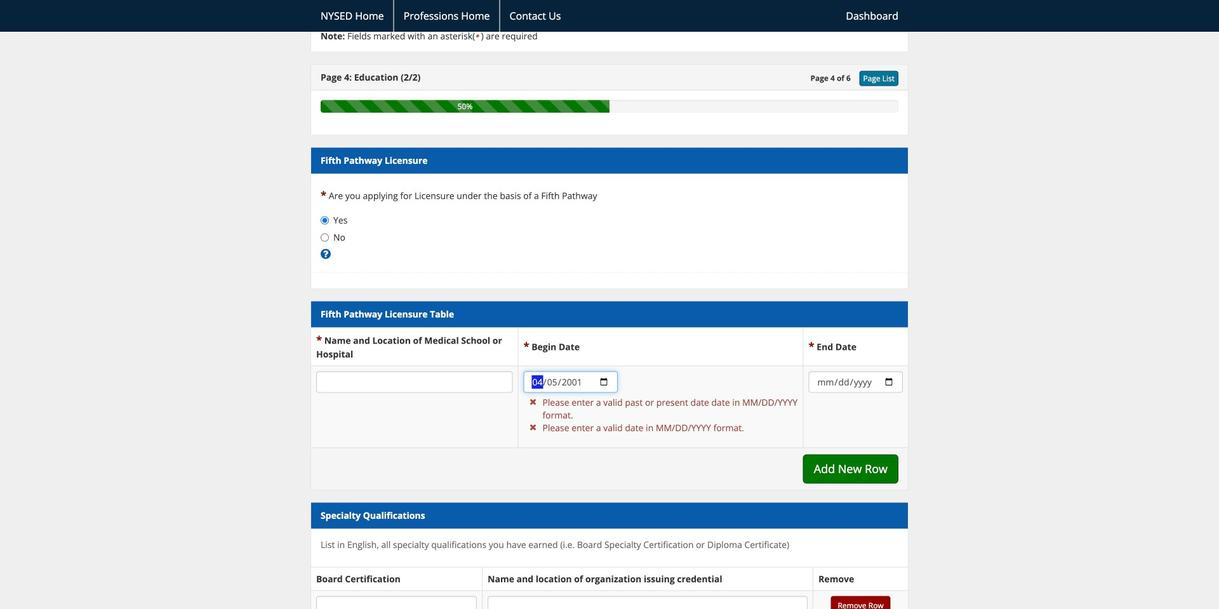 Task type: vqa. For each thing, say whether or not it's contained in the screenshot.
the right of
no



Task type: locate. For each thing, give the bounding box(es) containing it.
None radio
[[321, 234, 329, 242]]

0 horizontal spatial mm/dd/yyyy date field
[[524, 371, 618, 393]]

2 li image from the top
[[524, 423, 543, 432]]

1 vertical spatial li image
[[524, 423, 543, 432]]

mm/dd/yyyy date field
[[524, 371, 618, 393], [809, 371, 903, 393]]

1 mm/dd/yyyy date field from the left
[[524, 371, 618, 393]]

li image
[[524, 397, 543, 406], [524, 423, 543, 432]]

0 vertical spatial li image
[[524, 397, 543, 406]]

None radio
[[321, 216, 329, 225]]

1 horizontal spatial mm/dd/yyyy date field
[[809, 371, 903, 393]]

2 mm/dd/yyyy date field from the left
[[809, 371, 903, 393]]

progress bar
[[321, 100, 610, 113]]

help information image
[[321, 249, 331, 258]]

None text field
[[316, 371, 513, 393], [316, 596, 477, 609], [488, 596, 808, 609], [316, 371, 513, 393], [316, 596, 477, 609], [488, 596, 808, 609]]



Task type: describe. For each thing, give the bounding box(es) containing it.
1 li image from the top
[[524, 397, 543, 406]]



